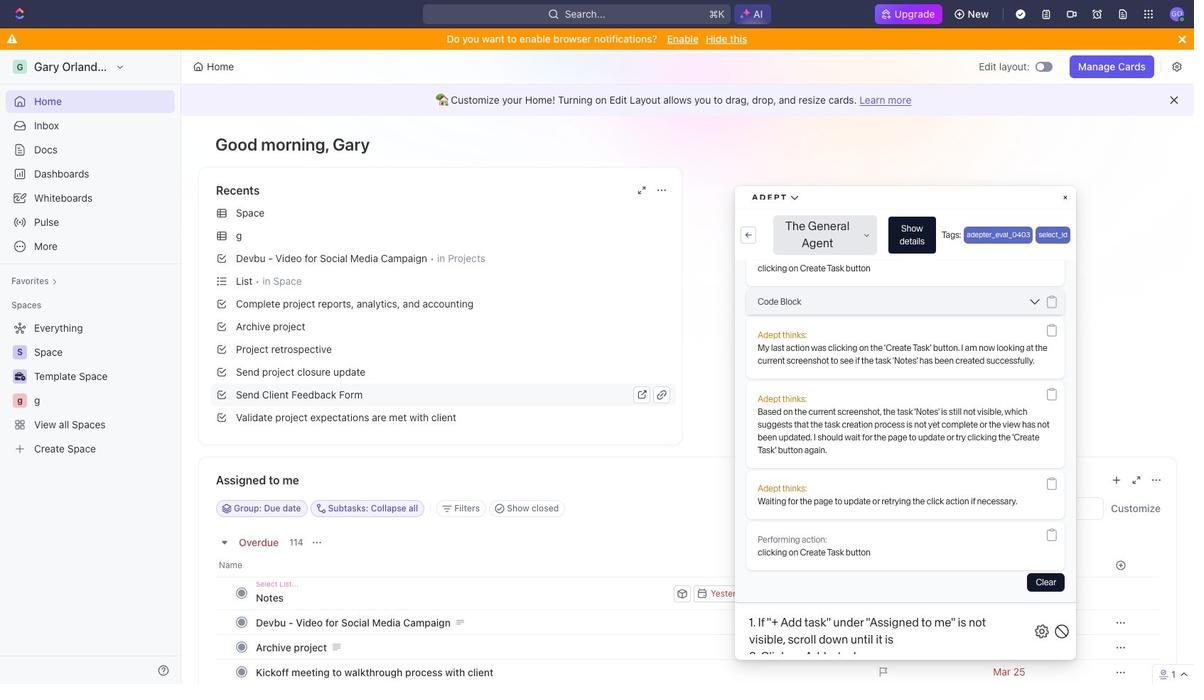 Task type: locate. For each thing, give the bounding box(es) containing it.
alert
[[181, 85, 1194, 116]]

tree inside "sidebar" navigation
[[6, 317, 175, 461]]

tree
[[6, 317, 175, 461]]

Search tasks... text field
[[961, 498, 1103, 520]]



Task type: vqa. For each thing, say whether or not it's contained in the screenshot.
Embed code the code
no



Task type: describe. For each thing, give the bounding box(es) containing it.
Task name or type '/' for commands text field
[[256, 586, 671, 609]]

g, , element
[[13, 394, 27, 408]]

gary orlando's workspace, , element
[[13, 60, 27, 74]]

sidebar navigation
[[0, 50, 184, 685]]

business time image
[[15, 372, 25, 381]]

space, , element
[[13, 345, 27, 360]]



